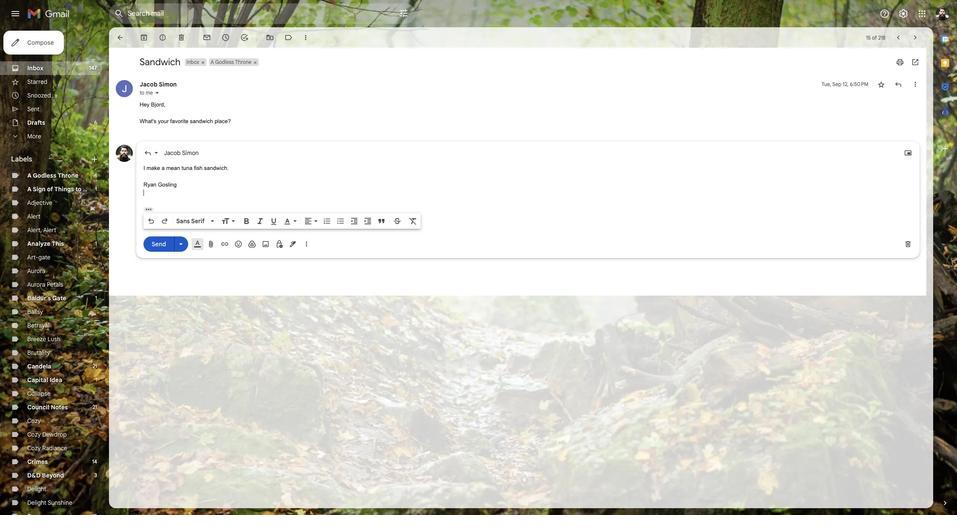 Task type: describe. For each thing, give the bounding box(es) containing it.
i
[[144, 165, 145, 171]]

gate
[[52, 294, 66, 302]]

aurora petals
[[27, 281, 63, 288]]

lush
[[48, 335, 61, 343]]

hey bjord,
[[140, 101, 166, 108]]

quote ‪(⌘⇧9)‬ image
[[378, 217, 386, 225]]

betrayal
[[27, 322, 49, 329]]

newer image
[[895, 33, 903, 42]]

15
[[867, 34, 872, 41]]

fish
[[194, 165, 203, 171]]

beyond
[[42, 472, 64, 479]]

adjective link
[[27, 199, 52, 207]]

move to image
[[266, 33, 274, 42]]

aurora for aurora petals
[[27, 281, 45, 288]]

this
[[52, 240, 64, 248]]

crimes link
[[27, 458, 48, 466]]

hey
[[140, 101, 150, 108]]

compose button
[[3, 31, 64, 55]]

sans serif
[[176, 217, 205, 225]]

a godless throne button
[[209, 58, 253, 66]]

0 vertical spatial jacob simon
[[140, 81, 177, 88]]

1 horizontal spatial simon
[[182, 149, 199, 157]]

a inside button
[[211, 59, 214, 65]]

remove formatting ‪(⌘\)‬ image
[[409, 217, 418, 225]]

a for 1
[[27, 185, 31, 193]]

15 of 218
[[867, 34, 886, 41]]

Search mail text field
[[128, 9, 375, 18]]

support image
[[880, 9, 891, 19]]

labels heading
[[11, 155, 90, 164]]

0 horizontal spatial alert
[[27, 213, 40, 220]]

snoozed link
[[27, 92, 51, 99]]

ryan
[[144, 181, 157, 188]]

tue,
[[822, 81, 832, 87]]

snoozed
[[27, 92, 51, 99]]

numbered list ‪(⌘⇧7)‬ image
[[323, 217, 332, 225]]

sunshine
[[48, 499, 72, 507]]

d&d beyond link
[[27, 472, 64, 479]]

more
[[27, 133, 41, 140]]

baldur's gate link
[[27, 294, 66, 302]]

compose
[[27, 39, 54, 46]]

things
[[54, 185, 74, 193]]

italic ‪(⌘i)‬ image
[[256, 217, 265, 225]]

aurora link
[[27, 267, 45, 275]]

21 for council notes
[[93, 404, 97, 410]]

dewdrop
[[42, 431, 67, 438]]

analyze
[[27, 240, 50, 248]]

1 for baldur's gate
[[95, 295, 97, 301]]

art-gate
[[27, 254, 50, 261]]

delight link
[[27, 485, 46, 493]]

a godless throne link
[[27, 172, 78, 179]]

cozy radiance
[[27, 444, 67, 452]]

labels image
[[285, 33, 293, 42]]

add to tasks image
[[240, 33, 249, 42]]

alert link
[[27, 213, 40, 220]]

starred
[[27, 78, 47, 86]]

tue, sep 12, 6:50 pm
[[822, 81, 869, 87]]

archive image
[[140, 33, 148, 42]]

what's your favorite sandwich place?
[[140, 118, 231, 124]]

alert, alert
[[27, 226, 56, 234]]

0 vertical spatial to
[[140, 89, 144, 96]]

cozy link
[[27, 417, 41, 425]]

inbox for inbox link
[[27, 64, 43, 72]]

a sign of things to come link
[[27, 185, 100, 193]]

baldur's
[[27, 294, 51, 302]]

cozy radiance link
[[27, 444, 67, 452]]

cozy dewdrop link
[[27, 431, 67, 438]]

me
[[146, 89, 153, 96]]

0 vertical spatial of
[[873, 34, 878, 41]]

snooze image
[[222, 33, 230, 42]]

0 vertical spatial simon
[[159, 81, 177, 88]]

tuna
[[182, 165, 193, 171]]

a godless throne for a godless throne link
[[27, 172, 78, 179]]

ballsy link
[[27, 308, 43, 316]]

advanced search options image
[[395, 5, 412, 22]]

drafts
[[27, 119, 45, 127]]

218
[[879, 34, 886, 41]]

bulleted list ‪(⌘⇧8)‬ image
[[337, 217, 345, 225]]

formatting options toolbar
[[144, 213, 421, 229]]

redo ‪(⌘y)‬ image
[[161, 217, 169, 225]]

sep
[[833, 81, 842, 87]]

gmail image
[[27, 5, 74, 22]]

baldur's gate
[[27, 294, 66, 302]]

starred link
[[27, 78, 47, 86]]

adjective
[[27, 199, 52, 207]]

delete image
[[177, 33, 186, 42]]

sans serif option
[[175, 217, 209, 225]]

0 horizontal spatial jacob
[[140, 81, 158, 88]]

breeze
[[27, 335, 46, 343]]

undo ‪(⌘z)‬ image
[[147, 217, 156, 225]]

alert, alert link
[[27, 226, 56, 234]]

cozy dewdrop
[[27, 431, 67, 438]]

ryan gosling
[[144, 181, 177, 188]]

sent link
[[27, 105, 40, 113]]

collapse link
[[27, 390, 51, 398]]

1 vertical spatial jacob simon
[[164, 149, 199, 157]]

capital idea
[[27, 376, 62, 384]]

to inside labels navigation
[[75, 185, 82, 193]]

1 for capital idea
[[95, 377, 97, 383]]

candela link
[[27, 363, 51, 370]]

21 for candela
[[93, 363, 97, 369]]

indent more ‪(⌘])‬ image
[[364, 217, 372, 225]]

breeze lush
[[27, 335, 61, 343]]

1 horizontal spatial alert
[[43, 226, 56, 234]]



Task type: locate. For each thing, give the bounding box(es) containing it.
your
[[158, 118, 169, 124]]

aurora for aurora link
[[27, 267, 45, 275]]

1 horizontal spatial to
[[140, 89, 144, 96]]

to me
[[140, 89, 153, 96]]

0 horizontal spatial simon
[[159, 81, 177, 88]]

art-
[[27, 254, 38, 261]]

collapse
[[27, 390, 51, 398]]

a godless throne inside labels navigation
[[27, 172, 78, 179]]

Not starred checkbox
[[878, 80, 886, 89]]

1 vertical spatial cozy
[[27, 431, 41, 438]]

0 vertical spatial 21
[[93, 363, 97, 369]]

0 horizontal spatial a godless throne
[[27, 172, 78, 179]]

sandwich
[[190, 118, 213, 124]]

godless for a godless throne button
[[215, 59, 234, 65]]

aurora down aurora link
[[27, 281, 45, 288]]

1 right the idea
[[95, 377, 97, 383]]

jacob up me
[[140, 81, 158, 88]]

1 vertical spatial aurora
[[27, 281, 45, 288]]

21
[[93, 363, 97, 369], [93, 404, 97, 410]]

strikethrough ‪(⌘⇧x)‬ image
[[393, 217, 402, 225]]

delight down d&d
[[27, 485, 46, 493]]

notes
[[51, 404, 68, 411]]

1 for a sign of things to come
[[95, 186, 97, 192]]

2 aurora from the top
[[27, 281, 45, 288]]

council notes
[[27, 404, 68, 411]]

throne down add to tasks icon
[[235, 59, 252, 65]]

analyze this link
[[27, 240, 64, 248]]

1 vertical spatial delight
[[27, 499, 46, 507]]

1 right the this
[[95, 240, 97, 247]]

alert,
[[27, 226, 42, 234]]

settings image
[[899, 9, 909, 19]]

None search field
[[109, 3, 416, 24]]

1 vertical spatial to
[[75, 185, 82, 193]]

1 vertical spatial alert
[[43, 226, 56, 234]]

1 for analyze this
[[95, 240, 97, 247]]

alert up analyze this
[[43, 226, 56, 234]]

come
[[83, 185, 100, 193]]

cozy down council
[[27, 417, 41, 425]]

alert
[[27, 213, 40, 220], [43, 226, 56, 234]]

make
[[147, 165, 160, 171]]

show details image
[[155, 90, 160, 95]]

brutality
[[27, 349, 50, 357]]

throne for a godless throne button
[[235, 59, 252, 65]]

4 1 from the top
[[95, 377, 97, 383]]

cozy for cozy dewdrop
[[27, 431, 41, 438]]

cozy for cozy link
[[27, 417, 41, 425]]

0 horizontal spatial of
[[47, 185, 53, 193]]

jacob simon up i make a mean tuna fish sandwich.
[[164, 149, 199, 157]]

delight sunshine link
[[27, 499, 72, 507]]

send
[[152, 240, 166, 248]]

drafts link
[[27, 119, 45, 127]]

inbox up the starred
[[27, 64, 43, 72]]

bold ‪(⌘b)‬ image
[[242, 217, 251, 225]]

1 cozy from the top
[[27, 417, 41, 425]]

alert up alert,
[[27, 213, 40, 220]]

inbox button
[[185, 58, 200, 66]]

inbox for inbox button
[[187, 59, 199, 65]]

capital
[[27, 376, 48, 384]]

6:50 pm
[[851, 81, 869, 87]]

1 horizontal spatial of
[[873, 34, 878, 41]]

0 horizontal spatial to
[[75, 185, 82, 193]]

1 vertical spatial of
[[47, 185, 53, 193]]

2 21 from the top
[[93, 404, 97, 410]]

3 cozy from the top
[[27, 444, 41, 452]]

0 horizontal spatial throne
[[58, 172, 78, 179]]

of right 15
[[873, 34, 878, 41]]

1 horizontal spatial inbox
[[187, 59, 199, 65]]

0 vertical spatial cozy
[[27, 417, 41, 425]]

2 vertical spatial a
[[27, 185, 31, 193]]

inbox
[[187, 59, 199, 65], [27, 64, 43, 72]]

more button
[[0, 130, 102, 143]]

report spam image
[[159, 33, 167, 42]]

1 vertical spatial simon
[[182, 149, 199, 157]]

1 vertical spatial 21
[[93, 404, 97, 410]]

to left me
[[140, 89, 144, 96]]

send button
[[144, 236, 174, 252]]

underline ‪(⌘u)‬ image
[[270, 217, 278, 225]]

godless inside labels navigation
[[33, 172, 56, 179]]

delight down delight link
[[27, 499, 46, 507]]

throne for a godless throne link
[[58, 172, 78, 179]]

sandwich
[[140, 56, 181, 68]]

back to inbox image
[[116, 33, 124, 42]]

sandwich.
[[204, 165, 229, 171]]

indent less ‪(⌘[)‬ image
[[350, 217, 359, 225]]

Message Body text field
[[144, 164, 913, 200]]

main menu image
[[10, 9, 20, 19]]

4
[[94, 172, 97, 179]]

labels navigation
[[0, 27, 109, 515]]

1 down 4 at top
[[95, 186, 97, 192]]

a sign of things to come
[[27, 185, 100, 193]]

cozy up crimes
[[27, 444, 41, 452]]

14
[[92, 459, 97, 465]]

6
[[94, 119, 97, 126]]

delight for delight link
[[27, 485, 46, 493]]

a left sign on the top left of page
[[27, 185, 31, 193]]

a godless throne down labels "heading"
[[27, 172, 78, 179]]

tab list
[[934, 27, 958, 485]]

1 horizontal spatial a godless throne
[[211, 59, 252, 65]]

1 horizontal spatial godless
[[215, 59, 234, 65]]

of inside labels navigation
[[47, 185, 53, 193]]

type of response image
[[144, 149, 152, 157]]

tue, sep 12, 6:50 pm cell
[[822, 80, 869, 89]]

discard draft ‪(⌘⇧d)‬ image
[[905, 240, 913, 248]]

jacob simon up 'show details' icon
[[140, 81, 177, 88]]

capital idea link
[[27, 376, 62, 384]]

throne inside button
[[235, 59, 252, 65]]

0 horizontal spatial inbox
[[27, 64, 43, 72]]

a down labels
[[27, 172, 31, 179]]

sent
[[27, 105, 40, 113]]

2 vertical spatial cozy
[[27, 444, 41, 452]]

1 aurora from the top
[[27, 267, 45, 275]]

inbox inside labels navigation
[[27, 64, 43, 72]]

sans
[[176, 217, 190, 225]]

sign
[[33, 185, 46, 193]]

godless for a godless throne link
[[33, 172, 56, 179]]

d&d beyond
[[27, 472, 64, 479]]

inbox right sandwich
[[187, 59, 199, 65]]

godless down snooze icon
[[215, 59, 234, 65]]

gosling
[[158, 181, 177, 188]]

delight sunshine
[[27, 499, 72, 507]]

2 cozy from the top
[[27, 431, 41, 438]]

0 vertical spatial aurora
[[27, 267, 45, 275]]

inbox inside button
[[187, 59, 199, 65]]

a godless throne down snooze icon
[[211, 59, 252, 65]]

godless inside button
[[215, 59, 234, 65]]

cozy for cozy radiance
[[27, 444, 41, 452]]

0 vertical spatial godless
[[215, 59, 234, 65]]

place?
[[215, 118, 231, 124]]

to
[[140, 89, 144, 96], [75, 185, 82, 193]]

0 vertical spatial a
[[211, 59, 214, 65]]

1 vertical spatial godless
[[33, 172, 56, 179]]

more image
[[302, 33, 310, 42]]

1 vertical spatial jacob
[[164, 149, 181, 157]]

radiance
[[42, 444, 67, 452]]

0 vertical spatial alert
[[27, 213, 40, 220]]

a godless throne for a godless throne button
[[211, 59, 252, 65]]

jacob up mean
[[164, 149, 181, 157]]

a for 4
[[27, 172, 31, 179]]

mean
[[166, 165, 180, 171]]

throne up things
[[58, 172, 78, 179]]

1 right gate
[[95, 295, 97, 301]]

0 vertical spatial delight
[[27, 485, 46, 493]]

betrayal link
[[27, 322, 49, 329]]

godless up sign on the top left of page
[[33, 172, 56, 179]]

show trimmed content image
[[144, 207, 154, 212]]

older image
[[912, 33, 920, 42]]

1 21 from the top
[[93, 363, 97, 369]]

petals
[[47, 281, 63, 288]]

council notes link
[[27, 404, 68, 411]]

1 vertical spatial a
[[27, 172, 31, 179]]

inbox link
[[27, 64, 43, 72]]

idea
[[50, 376, 62, 384]]

mark as unread image
[[203, 33, 211, 42]]

a godless throne inside button
[[211, 59, 252, 65]]

of right sign on the top left of page
[[47, 185, 53, 193]]

3
[[94, 472, 97, 479]]

delight for delight sunshine
[[27, 499, 46, 507]]

0 vertical spatial throne
[[235, 59, 252, 65]]

0 vertical spatial jacob
[[140, 81, 158, 88]]

crimes
[[27, 458, 48, 466]]

godless
[[215, 59, 234, 65], [33, 172, 56, 179]]

a right inbox button
[[211, 59, 214, 65]]

throne inside labels navigation
[[58, 172, 78, 179]]

more send options image
[[177, 240, 185, 248]]

a godless throne
[[211, 59, 252, 65], [27, 172, 78, 179]]

2 delight from the top
[[27, 499, 46, 507]]

1
[[95, 186, 97, 192], [95, 240, 97, 247], [95, 295, 97, 301], [95, 377, 97, 383]]

1 delight from the top
[[27, 485, 46, 493]]

d&d
[[27, 472, 40, 479]]

art-gate link
[[27, 254, 50, 261]]

simon up the tuna
[[182, 149, 199, 157]]

1 vertical spatial throne
[[58, 172, 78, 179]]

1 horizontal spatial throne
[[235, 59, 252, 65]]

cozy down cozy link
[[27, 431, 41, 438]]

aurora petals link
[[27, 281, 63, 288]]

breeze lush link
[[27, 335, 61, 343]]

favorite
[[170, 118, 189, 124]]

jacob simon
[[140, 81, 177, 88], [164, 149, 199, 157]]

1 horizontal spatial jacob
[[164, 149, 181, 157]]

3 1 from the top
[[95, 295, 97, 301]]

1 1 from the top
[[95, 186, 97, 192]]

12,
[[843, 81, 849, 87]]

a
[[162, 165, 165, 171]]

labels
[[11, 155, 32, 164]]

to left come
[[75, 185, 82, 193]]

ballsy
[[27, 308, 43, 316]]

council
[[27, 404, 49, 411]]

aurora down the art-gate
[[27, 267, 45, 275]]

2 1 from the top
[[95, 240, 97, 247]]

0 horizontal spatial godless
[[33, 172, 56, 179]]

serif
[[191, 217, 205, 225]]

brutality link
[[27, 349, 50, 357]]

1 vertical spatial a godless throne
[[27, 172, 78, 179]]

candela
[[27, 363, 51, 370]]

simon up 'show details' icon
[[159, 81, 177, 88]]

search mail image
[[112, 6, 127, 21]]

0 vertical spatial a godless throne
[[211, 59, 252, 65]]

147
[[89, 65, 97, 71]]

not starred image
[[878, 80, 886, 89]]



Task type: vqa. For each thing, say whether or not it's contained in the screenshot.
Hey Bjord,
yes



